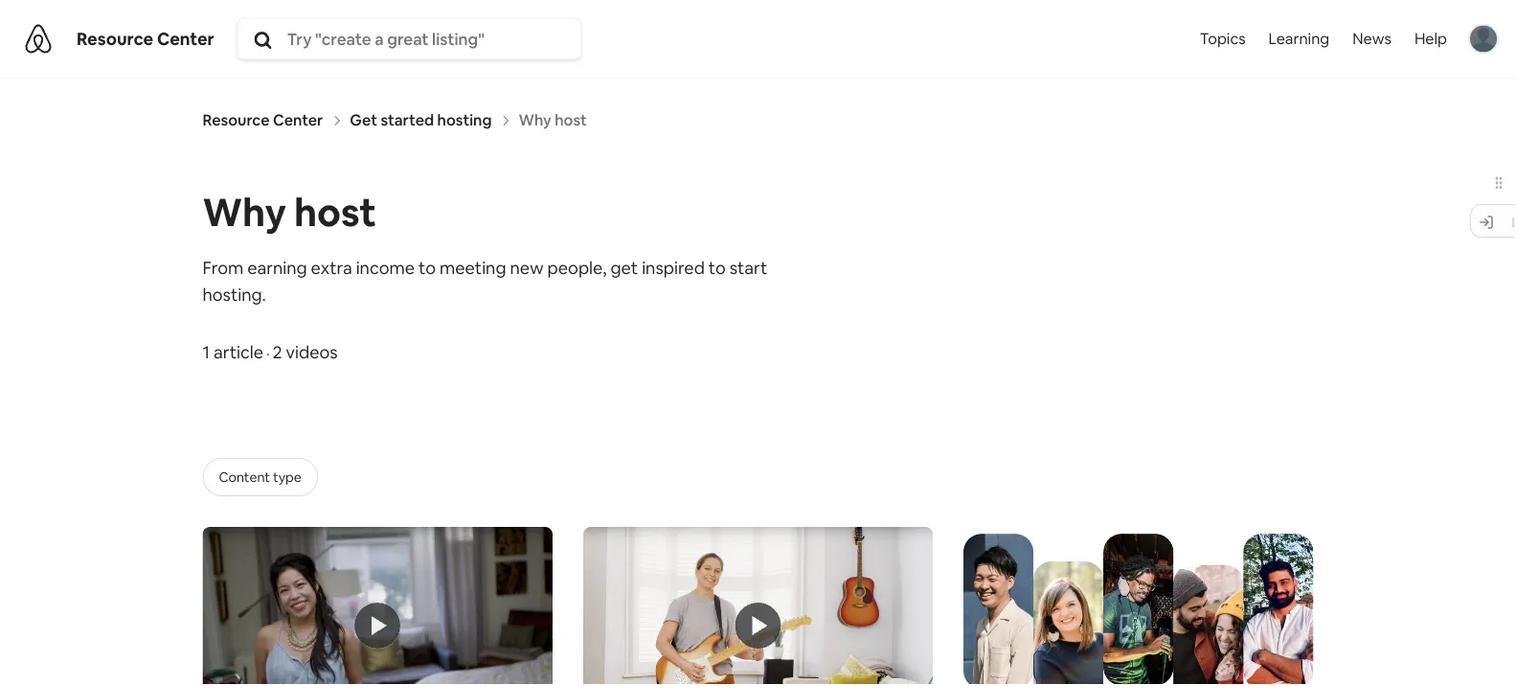 Task type: locate. For each thing, give the bounding box(es) containing it.
1 vertical spatial resource center link
[[203, 110, 323, 130]]

videos
[[286, 341, 338, 364]]

content
[[219, 469, 270, 486]]

new
[[510, 257, 544, 279]]

0 horizontal spatial center
[[157, 27, 214, 50]]

topics button
[[1197, 0, 1250, 81]]

0 vertical spatial resource
[[77, 27, 154, 50]]

0 horizontal spatial to
[[419, 257, 436, 279]]

0 vertical spatial center
[[157, 27, 214, 50]]

2
[[273, 341, 282, 364]]

help
[[1415, 29, 1448, 48]]

center
[[157, 27, 214, 50], [273, 110, 323, 130]]

income
[[356, 257, 415, 279]]

to
[[419, 257, 436, 279], [709, 257, 726, 279]]

to left start
[[709, 257, 726, 279]]

meeting
[[440, 257, 506, 279]]

1 horizontal spatial center
[[273, 110, 323, 130]]

resource
[[77, 27, 154, 50], [203, 110, 270, 130]]

0 vertical spatial resource center
[[77, 27, 214, 50]]

to right income
[[419, 257, 436, 279]]

1 horizontal spatial to
[[709, 257, 726, 279]]

woman smiling in her bedroom. image
[[203, 527, 553, 685], [203, 527, 553, 685]]

1
[[203, 341, 210, 364]]

topics
[[1201, 29, 1246, 48]]

0 horizontal spatial resource
[[77, 27, 154, 50]]

a woman stands holding an electric guitar. image
[[583, 527, 933, 685], [583, 527, 933, 685]]

resource center link
[[77, 27, 214, 50], [203, 110, 323, 130]]

resource center
[[77, 27, 214, 50], [203, 110, 323, 130]]

get
[[350, 110, 378, 130]]

1 vertical spatial center
[[273, 110, 323, 130]]

started
[[381, 110, 434, 130]]

type
[[273, 469, 302, 486]]

1 vertical spatial resource center
[[203, 110, 323, 130]]

2 to from the left
[[709, 257, 726, 279]]

1 vertical spatial resource
[[203, 110, 270, 130]]

center for the bottom resource center link
[[273, 110, 323, 130]]

learning button
[[1258, 0, 1342, 77]]

1 horizontal spatial resource
[[203, 110, 270, 130]]

images of 6 airbnb hosts smiling are grouped together into a collage. image
[[964, 527, 1314, 685], [964, 527, 1314, 685]]



Task type: describe. For each thing, give the bounding box(es) containing it.
content type
[[219, 469, 302, 486]]

why
[[203, 187, 286, 237]]

hosting.
[[203, 284, 266, 306]]

why host
[[203, 187, 376, 237]]

center for the top resource center link
[[157, 27, 214, 50]]

earning
[[247, 257, 307, 279]]

get started hosting link
[[350, 110, 492, 130]]

john's account image
[[1471, 25, 1498, 52]]

learning
[[1269, 29, 1330, 48]]

resource for the bottom resource center link
[[203, 110, 270, 130]]

from earning extra income to meeting new people, get inspired to start hosting.
[[203, 257, 768, 306]]

resource center for the bottom resource center link
[[203, 110, 323, 130]]

resource center for the top resource center link
[[77, 27, 214, 50]]

get
[[611, 257, 638, 279]]

1 article · 2 videos
[[203, 341, 338, 364]]

help link
[[1404, 0, 1459, 77]]

content type button
[[203, 458, 318, 496]]

article
[[214, 341, 264, 364]]

news button
[[1342, 0, 1404, 77]]

people,
[[548, 257, 607, 279]]

get started hosting
[[350, 110, 492, 130]]

news
[[1353, 29, 1392, 48]]

Search text field
[[287, 28, 578, 50]]

resource for the top resource center link
[[77, 27, 154, 50]]

start
[[730, 257, 768, 279]]

from
[[203, 257, 244, 279]]

host
[[294, 187, 376, 237]]

hosting
[[438, 110, 492, 130]]

1 to from the left
[[419, 257, 436, 279]]

·
[[267, 345, 270, 362]]

0 vertical spatial resource center link
[[77, 27, 214, 50]]

extra
[[311, 257, 352, 279]]

inspired
[[642, 257, 705, 279]]



Task type: vqa. For each thing, say whether or not it's contained in the screenshot.
bottom the "Resource"
yes



